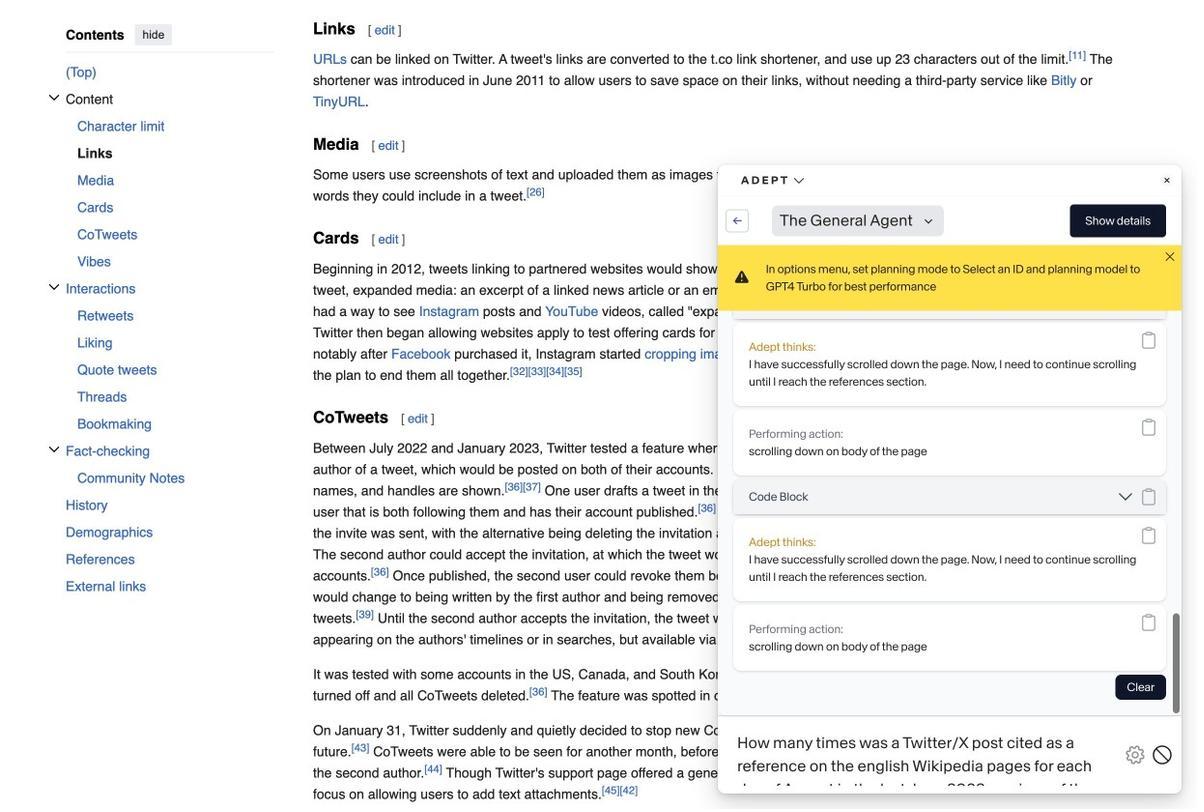 Task type: describe. For each thing, give the bounding box(es) containing it.
a screenshot of a tweet with a yellow image. image
[[929, 172, 1144, 393]]

a crop of a tweet linking to a wikipedia article, which has a card below it with the title and an image. image
[[929, 465, 1144, 563]]

1 x small image from the top
[[48, 281, 60, 293]]



Task type: vqa. For each thing, say whether or not it's contained in the screenshot.
menu image
no



Task type: locate. For each thing, give the bounding box(es) containing it.
x small image
[[48, 92, 60, 103]]

2 x small image from the top
[[48, 443, 60, 455]]

1 vertical spatial x small image
[[48, 443, 60, 455]]

x small image
[[48, 281, 60, 293], [48, 443, 60, 455]]

0 vertical spatial x small image
[[48, 281, 60, 293]]



